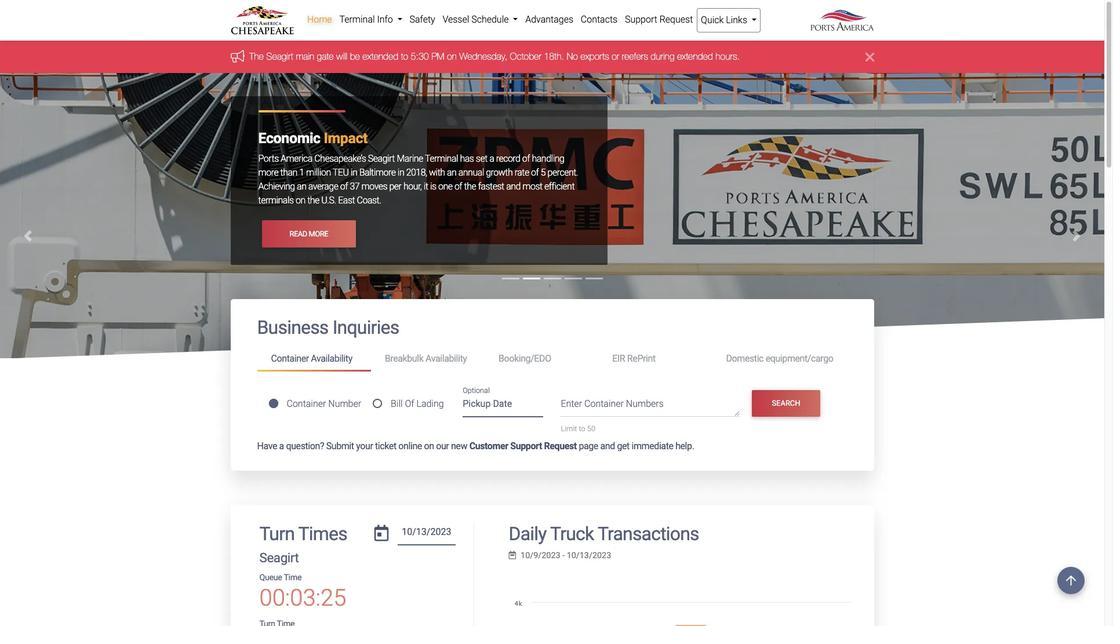 Task type: describe. For each thing, give the bounding box(es) containing it.
00:03:25 main content
[[222, 299, 883, 626]]

breakbulk availability
[[385, 353, 467, 364]]

50
[[587, 425, 595, 433]]

support request
[[625, 14, 693, 25]]

ports
[[258, 153, 279, 164]]

terminals
[[258, 195, 294, 206]]

container for container availability
[[271, 353, 309, 364]]

page
[[579, 440, 598, 451]]

on inside alert
[[447, 51, 456, 62]]

baltimore
[[359, 167, 396, 178]]

average
[[308, 181, 338, 192]]

1 in from the left
[[351, 167, 357, 178]]

2 extended from the left
[[677, 51, 713, 62]]

america
[[281, 153, 312, 164]]

exports
[[580, 51, 609, 62]]

numbers
[[626, 398, 664, 409]]

container availability link
[[257, 348, 371, 371]]

will
[[336, 51, 347, 62]]

support inside 00:03:25 main content
[[510, 440, 542, 451]]

time
[[284, 573, 302, 583]]

request inside 00:03:25 main content
[[544, 440, 577, 451]]

more
[[258, 167, 278, 178]]

it
[[424, 181, 428, 192]]

of up "rate" at the top left
[[522, 153, 530, 164]]

18th.
[[544, 51, 564, 62]]

contacts
[[581, 14, 617, 25]]

of left 5
[[531, 167, 539, 178]]

reefers
[[622, 51, 648, 62]]

seagirt inside 00:03:25 main content
[[259, 550, 299, 565]]

chesapeake's
[[314, 153, 366, 164]]

number
[[328, 398, 361, 409]]

calendar day image
[[374, 525, 389, 541]]

economic engine image
[[0, 73, 1104, 550]]

0 vertical spatial the
[[464, 181, 476, 192]]

domestic
[[726, 353, 764, 364]]

of
[[405, 398, 414, 409]]

seagirt inside alert
[[266, 51, 293, 62]]

of right one
[[454, 181, 462, 192]]

during
[[650, 51, 674, 62]]

read more
[[290, 229, 328, 238]]

the
[[249, 51, 263, 62]]

or
[[611, 51, 619, 62]]

2 in from the left
[[398, 167, 404, 178]]

times
[[298, 523, 347, 545]]

reprint
[[627, 353, 656, 364]]

and inside 00:03:25 main content
[[600, 440, 615, 451]]

container up the 50
[[584, 398, 624, 409]]

a inside 00:03:25 main content
[[279, 440, 284, 451]]

daily truck transactions
[[509, 523, 699, 545]]

fastest
[[478, 181, 504, 192]]

container for container number
[[287, 398, 326, 409]]

limit
[[561, 425, 577, 433]]

growth
[[486, 167, 513, 178]]

home
[[307, 14, 332, 25]]

advantages link
[[522, 8, 577, 31]]

most
[[522, 181, 542, 192]]

more
[[309, 229, 328, 238]]

availability for container availability
[[311, 353, 352, 364]]

0 vertical spatial an
[[447, 167, 456, 178]]

terminal info
[[339, 14, 395, 25]]

terminal inside 'link'
[[339, 14, 375, 25]]

vessel
[[443, 14, 469, 25]]

have
[[257, 440, 277, 451]]

advantages
[[525, 14, 573, 25]]

vessel schedule link
[[439, 8, 522, 31]]

10/9/2023 - 10/13/2023
[[521, 551, 611, 561]]

availability for breakbulk availability
[[426, 353, 467, 364]]

get
[[617, 440, 630, 451]]

moves
[[362, 181, 387, 192]]

turn
[[259, 523, 295, 545]]

1
[[299, 167, 304, 178]]

limit to 50
[[561, 425, 595, 433]]

business
[[257, 317, 328, 339]]

quick
[[701, 14, 724, 26]]

10/13/2023
[[567, 551, 611, 561]]

quick links
[[701, 14, 750, 26]]

per
[[389, 181, 401, 192]]

to inside 00:03:25 main content
[[579, 425, 585, 433]]

contacts link
[[577, 8, 621, 31]]

hour,
[[403, 181, 422, 192]]

terminal info link
[[336, 8, 406, 31]]

impact
[[324, 130, 368, 147]]

quick links link
[[697, 8, 761, 32]]

set
[[476, 153, 487, 164]]

is
[[430, 181, 436, 192]]

and inside ports america chesapeake's seagirt marine terminal has set a record of handling more than 1 million teu in baltimore in 2018,                         with an annual growth rate of 5 percent. achieving an average of 37 moves per hour, it is one of the fastest and most efficient terminals on the u.s. east coast.
[[506, 181, 521, 192]]

home link
[[303, 8, 336, 31]]

one
[[438, 181, 452, 192]]

Enter Container Numbers text field
[[561, 397, 740, 417]]

domestic equipment/cargo link
[[712, 348, 847, 370]]

new
[[451, 440, 467, 451]]

ports america chesapeake's seagirt marine terminal has set a record of handling more than 1 million teu in baltimore in 2018,                         with an annual growth rate of 5 percent. achieving an average of 37 moves per hour, it is one of the fastest and most efficient terminals on the u.s. east coast.
[[258, 153, 578, 206]]

10/9/2023
[[521, 551, 560, 561]]

safety
[[410, 14, 435, 25]]



Task type: locate. For each thing, give the bounding box(es) containing it.
the seagirt main gate will be extended to 5:30 pm on wednesday, october 18th.  no exports or reefers during extended hours. link
[[249, 51, 739, 62]]

1 vertical spatial a
[[279, 440, 284, 451]]

on right terminals
[[296, 195, 305, 206]]

close image
[[865, 50, 874, 64]]

0 horizontal spatial a
[[279, 440, 284, 451]]

achieving
[[258, 181, 295, 192]]

annual
[[458, 167, 484, 178]]

2 vertical spatial seagirt
[[259, 550, 299, 565]]

0 horizontal spatial support
[[510, 440, 542, 451]]

inquiries
[[333, 317, 399, 339]]

0 horizontal spatial an
[[297, 181, 306, 192]]

pm
[[431, 51, 444, 62]]

to left 5:30
[[401, 51, 408, 62]]

east
[[338, 195, 355, 206]]

1 horizontal spatial extended
[[677, 51, 713, 62]]

5
[[541, 167, 546, 178]]

availability inside breakbulk availability link
[[426, 353, 467, 364]]

1 horizontal spatial on
[[424, 440, 434, 451]]

0 horizontal spatial on
[[296, 195, 305, 206]]

u.s.
[[321, 195, 336, 206]]

1 vertical spatial request
[[544, 440, 577, 451]]

of
[[522, 153, 530, 164], [531, 167, 539, 178], [340, 181, 348, 192], [454, 181, 462, 192]]

0 horizontal spatial to
[[401, 51, 408, 62]]

read more link
[[262, 221, 356, 247]]

record
[[496, 153, 520, 164]]

2 vertical spatial on
[[424, 440, 434, 451]]

request left quick
[[660, 14, 693, 25]]

search
[[772, 399, 800, 408]]

0 vertical spatial a
[[489, 153, 494, 164]]

domestic equipment/cargo
[[726, 353, 833, 364]]

1 horizontal spatial availability
[[426, 353, 467, 364]]

wednesday,
[[459, 51, 507, 62]]

seagirt
[[266, 51, 293, 62], [368, 153, 395, 164], [259, 550, 299, 565]]

search button
[[752, 390, 820, 417]]

None text field
[[398, 523, 456, 546]]

1 extended from the left
[[362, 51, 398, 62]]

1 vertical spatial to
[[579, 425, 585, 433]]

a inside ports america chesapeake's seagirt marine terminal has set a record of handling more than 1 million teu in baltimore in 2018,                         with an annual growth rate of 5 percent. achieving an average of 37 moves per hour, it is one of the fastest and most efficient terminals on the u.s. east coast.
[[489, 153, 494, 164]]

an right with
[[447, 167, 456, 178]]

breakbulk
[[385, 353, 423, 364]]

0 vertical spatial support
[[625, 14, 657, 25]]

1 vertical spatial support
[[510, 440, 542, 451]]

customer support request link
[[469, 440, 577, 451]]

2 availability from the left
[[426, 353, 467, 364]]

rate
[[515, 167, 529, 178]]

go to top image
[[1057, 567, 1085, 594]]

seagirt right the
[[266, 51, 293, 62]]

immediate
[[632, 440, 673, 451]]

1 horizontal spatial request
[[660, 14, 693, 25]]

1 vertical spatial and
[[600, 440, 615, 451]]

help.
[[675, 440, 694, 451]]

0 horizontal spatial and
[[506, 181, 521, 192]]

container inside container availability link
[[271, 353, 309, 364]]

in right "teu"
[[351, 167, 357, 178]]

1 horizontal spatial and
[[600, 440, 615, 451]]

on left the our
[[424, 440, 434, 451]]

in up per
[[398, 167, 404, 178]]

turn times
[[259, 523, 347, 545]]

support up reefers
[[625, 14, 657, 25]]

seagirt up queue
[[259, 550, 299, 565]]

extended right be
[[362, 51, 398, 62]]

bill
[[391, 398, 403, 409]]

request
[[660, 14, 693, 25], [544, 440, 577, 451]]

on inside ports america chesapeake's seagirt marine terminal has set a record of handling more than 1 million teu in baltimore in 2018,                         with an annual growth rate of 5 percent. achieving an average of 37 moves per hour, it is one of the fastest and most efficient terminals on the u.s. east coast.
[[296, 195, 305, 206]]

0 vertical spatial request
[[660, 14, 693, 25]]

the seagirt main gate will be extended to 5:30 pm on wednesday, october 18th.  no exports or reefers during extended hours. alert
[[0, 41, 1104, 73]]

2018,
[[406, 167, 427, 178]]

terminal inside ports america chesapeake's seagirt marine terminal has set a record of handling more than 1 million teu in baltimore in 2018,                         with an annual growth rate of 5 percent. achieving an average of 37 moves per hour, it is one of the fastest and most efficient terminals on the u.s. east coast.
[[425, 153, 458, 164]]

container
[[271, 353, 309, 364], [287, 398, 326, 409], [584, 398, 624, 409]]

and down "rate" at the top left
[[506, 181, 521, 192]]

0 vertical spatial and
[[506, 181, 521, 192]]

1 horizontal spatial support
[[625, 14, 657, 25]]

1 vertical spatial terminal
[[425, 153, 458, 164]]

info
[[377, 14, 393, 25]]

0 horizontal spatial availability
[[311, 353, 352, 364]]

terminal up with
[[425, 153, 458, 164]]

availability
[[311, 353, 352, 364], [426, 353, 467, 364]]

our
[[436, 440, 449, 451]]

on right the pm
[[447, 51, 456, 62]]

a right have
[[279, 440, 284, 451]]

coast.
[[357, 195, 381, 206]]

has
[[460, 153, 474, 164]]

bill of lading
[[391, 398, 444, 409]]

terminal
[[339, 14, 375, 25], [425, 153, 458, 164]]

calendar week image
[[509, 551, 516, 560]]

1 horizontal spatial to
[[579, 425, 585, 433]]

handling
[[532, 153, 564, 164]]

and left the get at the right bottom of page
[[600, 440, 615, 451]]

container left the 'number' on the bottom of the page
[[287, 398, 326, 409]]

no
[[566, 51, 578, 62]]

none text field inside 00:03:25 main content
[[398, 523, 456, 546]]

availability inside container availability link
[[311, 353, 352, 364]]

extended
[[362, 51, 398, 62], [677, 51, 713, 62]]

vessel schedule
[[443, 14, 511, 25]]

on inside 00:03:25 main content
[[424, 440, 434, 451]]

0 vertical spatial seagirt
[[266, 51, 293, 62]]

0 horizontal spatial terminal
[[339, 14, 375, 25]]

breakbulk availability link
[[371, 348, 485, 370]]

the down annual
[[464, 181, 476, 192]]

support request link
[[621, 8, 697, 31]]

eir reprint link
[[598, 348, 712, 370]]

availability right breakbulk at the left of page
[[426, 353, 467, 364]]

0 vertical spatial terminal
[[339, 14, 375, 25]]

2 horizontal spatial on
[[447, 51, 456, 62]]

Optional text field
[[463, 395, 543, 417]]

of left 37
[[340, 181, 348, 192]]

seagirt inside ports america chesapeake's seagirt marine terminal has set a record of handling more than 1 million teu in baltimore in 2018,                         with an annual growth rate of 5 percent. achieving an average of 37 moves per hour, it is one of the fastest and most efficient terminals on the u.s. east coast.
[[368, 153, 395, 164]]

1 vertical spatial on
[[296, 195, 305, 206]]

support right customer
[[510, 440, 542, 451]]

main
[[296, 51, 314, 62]]

efficient
[[544, 181, 575, 192]]

seagirt up baltimore
[[368, 153, 395, 164]]

0 horizontal spatial in
[[351, 167, 357, 178]]

links
[[726, 14, 747, 26]]

marine
[[397, 153, 423, 164]]

safety link
[[406, 8, 439, 31]]

1 vertical spatial seagirt
[[368, 153, 395, 164]]

queue
[[259, 573, 282, 583]]

1 horizontal spatial in
[[398, 167, 404, 178]]

and
[[506, 181, 521, 192], [600, 440, 615, 451]]

equipment/cargo
[[766, 353, 833, 364]]

container down business
[[271, 353, 309, 364]]

online
[[398, 440, 422, 451]]

terminal left info
[[339, 14, 375, 25]]

ticket
[[375, 440, 396, 451]]

availability down business inquiries
[[311, 353, 352, 364]]

business inquiries
[[257, 317, 399, 339]]

million
[[306, 167, 331, 178]]

1 vertical spatial an
[[297, 181, 306, 192]]

in
[[351, 167, 357, 178], [398, 167, 404, 178]]

1 horizontal spatial the
[[464, 181, 476, 192]]

0 horizontal spatial the
[[307, 195, 319, 206]]

5:30
[[410, 51, 429, 62]]

-
[[562, 551, 565, 561]]

bullhorn image
[[230, 50, 249, 63]]

a
[[489, 153, 494, 164], [279, 440, 284, 451]]

request down the limit
[[544, 440, 577, 451]]

submit
[[326, 440, 354, 451]]

the left u.s.
[[307, 195, 319, 206]]

gate
[[317, 51, 333, 62]]

to left the 50
[[579, 425, 585, 433]]

economic
[[258, 130, 320, 147]]

0 horizontal spatial extended
[[362, 51, 398, 62]]

be
[[350, 51, 360, 62]]

to
[[401, 51, 408, 62], [579, 425, 585, 433]]

1 availability from the left
[[311, 353, 352, 364]]

economic impact
[[258, 130, 368, 147]]

1 horizontal spatial terminal
[[425, 153, 458, 164]]

an down 1
[[297, 181, 306, 192]]

than
[[280, 167, 297, 178]]

0 vertical spatial to
[[401, 51, 408, 62]]

optional
[[463, 386, 490, 395]]

a right 'set'
[[489, 153, 494, 164]]

eir reprint
[[612, 353, 656, 364]]

1 vertical spatial the
[[307, 195, 319, 206]]

1 horizontal spatial a
[[489, 153, 494, 164]]

to inside alert
[[401, 51, 408, 62]]

the seagirt main gate will be extended to 5:30 pm on wednesday, october 18th.  no exports or reefers during extended hours.
[[249, 51, 739, 62]]

schedule
[[471, 14, 509, 25]]

extended right during
[[677, 51, 713, 62]]

0 horizontal spatial request
[[544, 440, 577, 451]]

daily
[[509, 523, 546, 545]]

1 horizontal spatial an
[[447, 167, 456, 178]]

0 vertical spatial on
[[447, 51, 456, 62]]

queue time 00:03:25
[[259, 573, 346, 612]]



Task type: vqa. For each thing, say whether or not it's contained in the screenshot.
first the CPCZ113050
no



